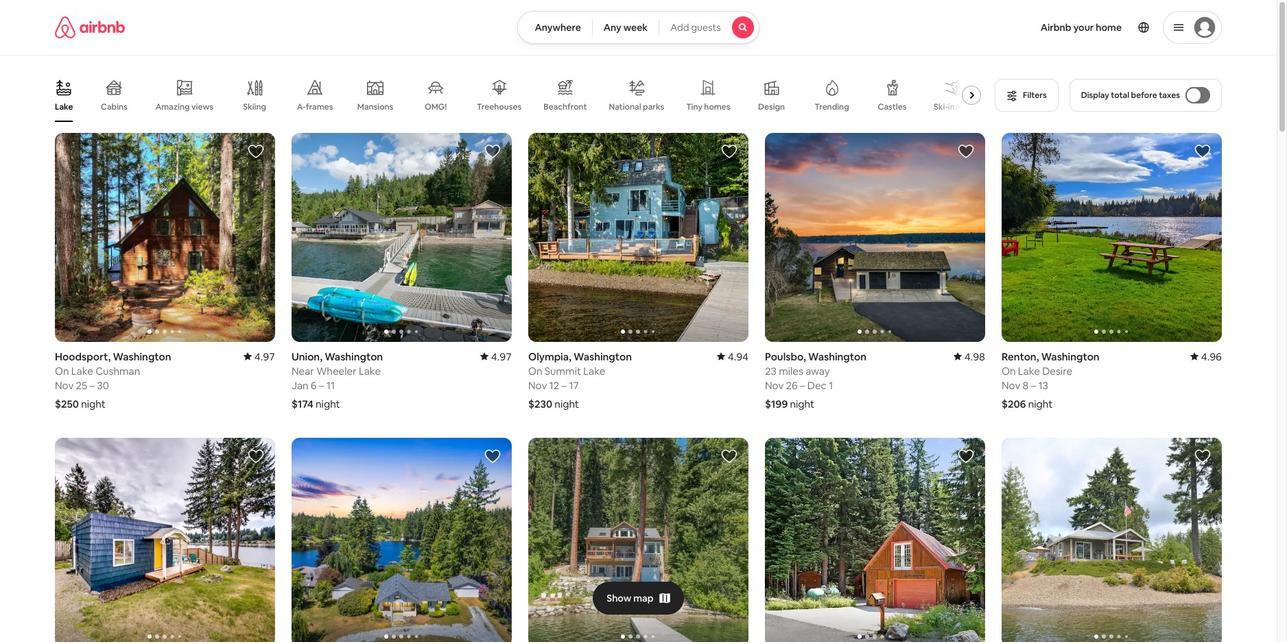 Task type: vqa. For each thing, say whether or not it's contained in the screenshot.
bottom Ages
no



Task type: locate. For each thing, give the bounding box(es) containing it.
any
[[604, 21, 621, 34]]

4.94 out of 5 average rating image
[[717, 351, 749, 364]]

– right 8 in the right bottom of the page
[[1031, 379, 1036, 392]]

washington inside "union, washington near wheeler lake jan 6 – 11 $174 night"
[[325, 351, 383, 364]]

0 horizontal spatial 4.97
[[254, 351, 275, 364]]

home
[[1096, 21, 1122, 34]]

– right 25
[[90, 379, 95, 392]]

add to wishlist: leavenworth, washington image
[[721, 449, 738, 465]]

1 night from the left
[[81, 398, 106, 411]]

ski-
[[934, 102, 948, 113]]

lake
[[55, 102, 73, 113], [71, 365, 93, 378], [359, 365, 381, 378], [583, 365, 605, 378], [1018, 365, 1040, 378]]

washington up cushman
[[113, 351, 171, 364]]

4 – from the left
[[800, 379, 805, 392]]

parks
[[643, 101, 664, 112]]

None search field
[[518, 11, 759, 44]]

washington inside hoodsport, washington on lake cushman nov 25 – 30 $250 night
[[113, 351, 171, 364]]

night inside olympia, washington on summit lake nov 12 – 17 $230 night
[[555, 398, 579, 411]]

frames
[[306, 102, 333, 113]]

tiny homes
[[686, 102, 730, 113]]

26
[[786, 379, 798, 392]]

2 night from the left
[[316, 398, 340, 411]]

filters button
[[995, 79, 1059, 112]]

a-frames
[[297, 102, 333, 113]]

– left 17
[[562, 379, 567, 392]]

cabins
[[101, 102, 128, 113]]

1 horizontal spatial 4.97
[[491, 351, 512, 364]]

anywhere
[[535, 21, 581, 34]]

nov
[[55, 379, 74, 392], [528, 379, 547, 392], [765, 379, 784, 392], [1002, 379, 1021, 392]]

4.96 out of 5 average rating image
[[1190, 351, 1222, 364]]

– inside hoodsport, washington on lake cushman nov 25 – 30 $250 night
[[90, 379, 95, 392]]

skiing
[[243, 102, 266, 113]]

on inside renton, washington on lake desire nov 8 – 13 $206 night
[[1002, 365, 1016, 378]]

– for 13
[[1031, 379, 1036, 392]]

night for $206
[[1028, 398, 1053, 411]]

display
[[1081, 90, 1109, 101]]

nov inside hoodsport, washington on lake cushman nov 25 – 30 $250 night
[[55, 379, 74, 392]]

4 washington from the left
[[808, 351, 867, 364]]

nov inside renton, washington on lake desire nov 8 – 13 $206 night
[[1002, 379, 1021, 392]]

nov for nov 26 – dec 1
[[765, 379, 784, 392]]

on inside hoodsport, washington on lake cushman nov 25 – 30 $250 night
[[55, 365, 69, 378]]

3 on from the left
[[1002, 365, 1016, 378]]

night inside renton, washington on lake desire nov 8 – 13 $206 night
[[1028, 398, 1053, 411]]

homes
[[704, 102, 730, 113]]

poulsbo,
[[765, 351, 806, 364]]

beachfront
[[544, 102, 587, 113]]

1 washington from the left
[[113, 351, 171, 364]]

4.97 out of 5 average rating image
[[243, 351, 275, 364]]

add to wishlist: shelton, washington image
[[1195, 449, 1211, 465]]

washington inside olympia, washington on summit lake nov 12 – 17 $230 night
[[574, 351, 632, 364]]

on inside olympia, washington on summit lake nov 12 – 17 $230 night
[[528, 365, 542, 378]]

any week
[[604, 21, 648, 34]]

4.96
[[1201, 351, 1222, 364]]

lake right the wheeler
[[359, 365, 381, 378]]

night down 17
[[555, 398, 579, 411]]

washington
[[113, 351, 171, 364], [325, 351, 383, 364], [574, 351, 632, 364], [808, 351, 867, 364], [1041, 351, 1100, 364]]

on
[[55, 365, 69, 378], [528, 365, 542, 378], [1002, 365, 1016, 378]]

renton, washington on lake desire nov 8 – 13 $206 night
[[1002, 351, 1100, 411]]

1 on from the left
[[55, 365, 69, 378]]

group containing amazing views
[[55, 69, 987, 122]]

3 nov from the left
[[765, 379, 784, 392]]

1 – from the left
[[90, 379, 95, 392]]

– inside "union, washington near wheeler lake jan 6 – 11 $174 night"
[[319, 379, 324, 392]]

on down 'hoodsport,'
[[55, 365, 69, 378]]

4.97 for union, washington near wheeler lake jan 6 – 11 $174 night
[[491, 351, 512, 364]]

taxes
[[1159, 90, 1180, 101]]

night down 30
[[81, 398, 106, 411]]

airbnb
[[1041, 21, 1072, 34]]

night for $230
[[555, 398, 579, 411]]

show
[[607, 593, 631, 605]]

amazing
[[155, 101, 190, 112]]

lake up 8 in the right bottom of the page
[[1018, 365, 1040, 378]]

none search field containing anywhere
[[518, 11, 759, 44]]

nov for nov 12 – 17
[[528, 379, 547, 392]]

omg!
[[425, 102, 447, 113]]

washington inside renton, washington on lake desire nov 8 – 13 $206 night
[[1041, 351, 1100, 364]]

5 washington from the left
[[1041, 351, 1100, 364]]

on for on summit lake
[[528, 365, 542, 378]]

nov inside olympia, washington on summit lake nov 12 – 17 $230 night
[[528, 379, 547, 392]]

nov inside poulsbo, washington 23 miles away nov 26 – dec 1 $199 night
[[765, 379, 784, 392]]

– inside renton, washington on lake desire nov 8 – 13 $206 night
[[1031, 379, 1036, 392]]

1 horizontal spatial on
[[528, 365, 542, 378]]

guests
[[691, 21, 721, 34]]

anywhere button
[[518, 11, 593, 44]]

total
[[1111, 90, 1129, 101]]

night down the 26
[[790, 398, 815, 411]]

– inside poulsbo, washington 23 miles away nov 26 – dec 1 $199 night
[[800, 379, 805, 392]]

– right 6
[[319, 379, 324, 392]]

filters
[[1023, 90, 1047, 101]]

night down 13
[[1028, 398, 1053, 411]]

washington for on lake desire
[[1041, 351, 1100, 364]]

on down "renton,"
[[1002, 365, 1016, 378]]

4 night from the left
[[790, 398, 815, 411]]

washington up 17
[[574, 351, 632, 364]]

lake inside group
[[55, 102, 73, 113]]

night
[[81, 398, 106, 411], [316, 398, 340, 411], [555, 398, 579, 411], [790, 398, 815, 411], [1028, 398, 1053, 411]]

nov left 8 in the right bottom of the page
[[1002, 379, 1021, 392]]

11
[[326, 379, 335, 392]]

design
[[758, 102, 785, 113]]

1 nov from the left
[[55, 379, 74, 392]]

2 on from the left
[[528, 365, 542, 378]]

nov left '12'
[[528, 379, 547, 392]]

4.97 left olympia,
[[491, 351, 512, 364]]

add guests
[[671, 21, 721, 34]]

olympia, washington on summit lake nov 12 – 17 $230 night
[[528, 351, 632, 411]]

– right the 26
[[800, 379, 805, 392]]

2 4.97 from the left
[[491, 351, 512, 364]]

night inside "union, washington near wheeler lake jan 6 – 11 $174 night"
[[316, 398, 340, 411]]

in/out
[[948, 102, 972, 113]]

2 horizontal spatial on
[[1002, 365, 1016, 378]]

3 – from the left
[[562, 379, 567, 392]]

nov for nov 8 – 13
[[1002, 379, 1021, 392]]

washington inside poulsbo, washington 23 miles away nov 26 – dec 1 $199 night
[[808, 351, 867, 364]]

washington up the wheeler
[[325, 351, 383, 364]]

on for on lake desire
[[1002, 365, 1016, 378]]

4.97
[[254, 351, 275, 364], [491, 351, 512, 364]]

2 – from the left
[[319, 379, 324, 392]]

wheeler
[[316, 365, 357, 378]]

add to wishlist: renton, washington image
[[1195, 143, 1211, 160]]

4.98
[[965, 351, 985, 364]]

olympia,
[[528, 351, 571, 364]]

lake right the summit
[[583, 365, 605, 378]]

5 night from the left
[[1028, 398, 1053, 411]]

4.97 left union,
[[254, 351, 275, 364]]

2 nov from the left
[[528, 379, 547, 392]]

nov for nov 25 – 30
[[55, 379, 74, 392]]

3 night from the left
[[555, 398, 579, 411]]

– for 30
[[90, 379, 95, 392]]

airbnb your home
[[1041, 21, 1122, 34]]

poulsbo, washington 23 miles away nov 26 – dec 1 $199 night
[[765, 351, 867, 411]]

dec
[[808, 379, 827, 392]]

0 horizontal spatial on
[[55, 365, 69, 378]]

12
[[549, 379, 559, 392]]

nov down "23"
[[765, 379, 784, 392]]

1 4.97 from the left
[[254, 351, 275, 364]]

25
[[76, 379, 87, 392]]

group
[[55, 69, 987, 122], [55, 133, 275, 342], [292, 133, 512, 342], [528, 133, 749, 342], [765, 133, 985, 342], [1002, 133, 1222, 342], [55, 438, 275, 643], [292, 438, 512, 643], [528, 438, 749, 643], [765, 438, 985, 643], [1002, 438, 1222, 643]]

hoodsport,
[[55, 351, 111, 364]]

lake left the cabins
[[55, 102, 73, 113]]

add guests button
[[659, 11, 759, 44]]

washington up away
[[808, 351, 867, 364]]

lake inside olympia, washington on summit lake nov 12 – 17 $230 night
[[583, 365, 605, 378]]

nov left 25
[[55, 379, 74, 392]]

lake down 'hoodsport,'
[[71, 365, 93, 378]]

3 washington from the left
[[574, 351, 632, 364]]

4 nov from the left
[[1002, 379, 1021, 392]]

– for 17
[[562, 379, 567, 392]]

5 – from the left
[[1031, 379, 1036, 392]]

add to wishlist: lakewood, washington image
[[248, 449, 264, 465]]

–
[[90, 379, 95, 392], [319, 379, 324, 392], [562, 379, 567, 392], [800, 379, 805, 392], [1031, 379, 1036, 392]]

washington up desire
[[1041, 351, 1100, 364]]

– for 11
[[319, 379, 324, 392]]

4.94
[[728, 351, 749, 364]]

night inside hoodsport, washington on lake cushman nov 25 – 30 $250 night
[[81, 398, 106, 411]]

$199
[[765, 398, 788, 411]]

on down olympia,
[[528, 365, 542, 378]]

– inside olympia, washington on summit lake nov 12 – 17 $230 night
[[562, 379, 567, 392]]

2 washington from the left
[[325, 351, 383, 364]]

night down 11 on the left of page
[[316, 398, 340, 411]]



Task type: describe. For each thing, give the bounding box(es) containing it.
profile element
[[776, 0, 1222, 55]]

washington for near wheeler lake
[[325, 351, 383, 364]]

hoodsport, washington on lake cushman nov 25 – 30 $250 night
[[55, 351, 171, 411]]

add to wishlist: hoodsport, washington image
[[248, 143, 264, 160]]

add
[[671, 21, 689, 34]]

add to wishlist: union, washington image
[[484, 143, 501, 160]]

map
[[634, 593, 654, 605]]

lake inside hoodsport, washington on lake cushman nov 25 – 30 $250 night
[[71, 365, 93, 378]]

$230
[[528, 398, 552, 411]]

4.98 out of 5 average rating image
[[954, 351, 985, 364]]

any week button
[[592, 11, 660, 44]]

night inside poulsbo, washington 23 miles away nov 26 – dec 1 $199 night
[[790, 398, 815, 411]]

17
[[569, 379, 579, 392]]

night for $250
[[81, 398, 106, 411]]

washington for on lake cushman
[[113, 351, 171, 364]]

4.97 out of 5 average rating image
[[480, 351, 512, 364]]

desire
[[1042, 365, 1073, 378]]

jan
[[292, 379, 308, 392]]

tiny
[[686, 102, 703, 113]]

display total before taxes
[[1081, 90, 1180, 101]]

mansions
[[357, 102, 393, 113]]

a-
[[297, 102, 306, 113]]

23
[[765, 365, 777, 378]]

away
[[806, 365, 830, 378]]

views
[[191, 101, 213, 112]]

airbnb your home link
[[1032, 13, 1130, 42]]

lake inside "union, washington near wheeler lake jan 6 – 11 $174 night"
[[359, 365, 381, 378]]

$250
[[55, 398, 79, 411]]

national parks
[[609, 101, 664, 112]]

show map
[[607, 593, 654, 605]]

week
[[624, 21, 648, 34]]

union, washington near wheeler lake jan 6 – 11 $174 night
[[292, 351, 383, 411]]

castles
[[878, 102, 907, 113]]

4.97 for hoodsport, washington on lake cushman nov 25 – 30 $250 night
[[254, 351, 275, 364]]

1
[[829, 379, 833, 392]]

show map button
[[593, 583, 684, 615]]

add to wishlist: poulsbo, washington image
[[958, 143, 974, 160]]

washington for on summit lake
[[574, 351, 632, 364]]

$206
[[1002, 398, 1026, 411]]

$174
[[292, 398, 313, 411]]

6
[[311, 379, 317, 392]]

trending
[[815, 102, 849, 113]]

before
[[1131, 90, 1157, 101]]

washington for 23 miles away
[[808, 351, 867, 364]]

ski-in/out
[[934, 102, 972, 113]]

miles
[[779, 365, 803, 378]]

add to wishlist: snoqualmie pass, washington image
[[958, 449, 974, 465]]

night for $174
[[316, 398, 340, 411]]

cushman
[[96, 365, 140, 378]]

add to wishlist: stanwood, washington image
[[484, 449, 501, 465]]

amazing views
[[155, 101, 213, 112]]

8
[[1023, 379, 1029, 392]]

near
[[292, 365, 314, 378]]

your
[[1074, 21, 1094, 34]]

renton,
[[1002, 351, 1039, 364]]

national
[[609, 101, 641, 112]]

add to wishlist: olympia, washington image
[[721, 143, 738, 160]]

union,
[[292, 351, 322, 364]]

treehouses
[[477, 102, 522, 113]]

30
[[97, 379, 109, 392]]

– for dec
[[800, 379, 805, 392]]

13
[[1038, 379, 1049, 392]]

summit
[[545, 365, 581, 378]]

lake inside renton, washington on lake desire nov 8 – 13 $206 night
[[1018, 365, 1040, 378]]

on for on lake cushman
[[55, 365, 69, 378]]



